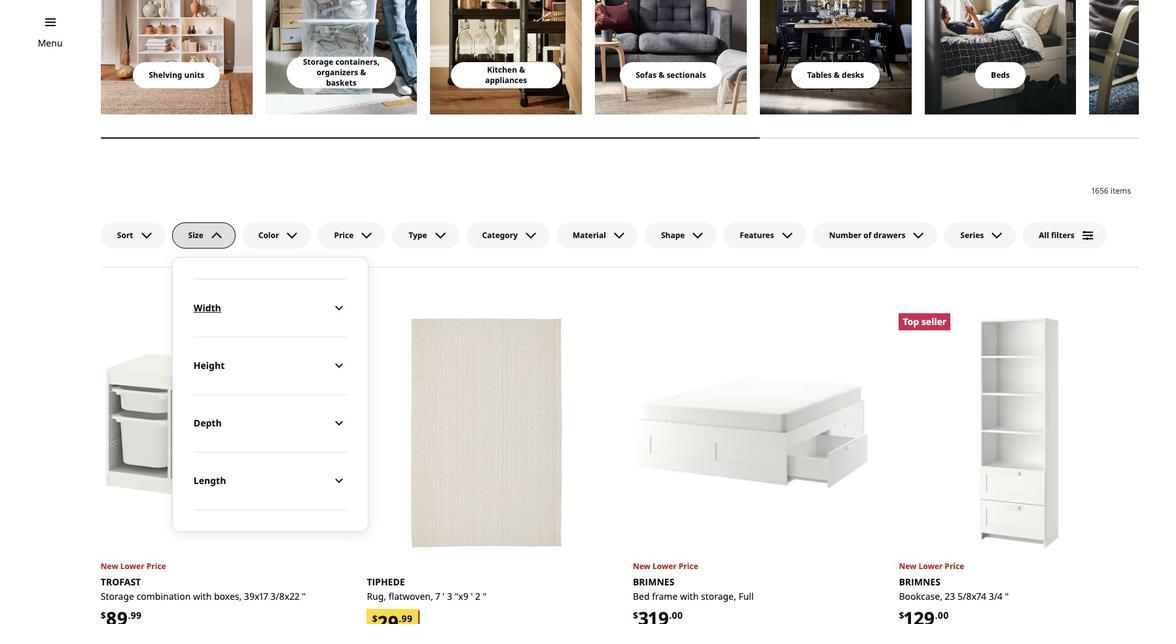 Task type: locate. For each thing, give the bounding box(es) containing it.
a decorated dining table with six black chairs surrounding it and two bookcases in the background image
[[760, 0, 912, 115]]

sofas & sectionals
[[636, 69, 706, 80]]

"
[[302, 591, 306, 603], [483, 591, 487, 603], [1005, 591, 1009, 603]]

new up bookcase,
[[899, 561, 917, 572]]

tiphede
[[367, 576, 405, 589]]

bed
[[633, 591, 650, 603]]

tiphede rug, flatwoven, 7 ' 3 "x9 ' 2 "
[[367, 576, 487, 603]]

storage inside new lower price trofast storage combination with boxes, 39x17 3/8x22 "
[[101, 591, 134, 603]]

with left boxes, on the left bottom of the page
[[193, 591, 212, 603]]

1 " from the left
[[302, 591, 306, 603]]

color button
[[242, 222, 311, 249]]

0 horizontal spatial .
[[128, 609, 131, 622]]

3 new from the left
[[899, 561, 917, 572]]

. down bookcase,
[[935, 609, 938, 622]]

& right kitchen
[[519, 64, 525, 75]]

height
[[194, 360, 225, 372]]

" right 2
[[483, 591, 487, 603]]

1 horizontal spatial '
[[471, 591, 473, 603]]

2 brimnes from the left
[[899, 576, 941, 589]]

1 horizontal spatial .
[[669, 609, 672, 622]]

0 horizontal spatial lower
[[120, 561, 144, 572]]

number of drawers
[[829, 230, 906, 241]]

0 vertical spatial storage
[[303, 56, 333, 67]]

3/4
[[989, 591, 1003, 603]]

0 horizontal spatial 00
[[672, 609, 683, 622]]

depth button
[[194, 395, 347, 452]]

0 horizontal spatial "
[[302, 591, 306, 603]]

storage inside storage containers, organizers & baskets
[[303, 56, 333, 67]]

kitchen & appliances
[[485, 64, 527, 86]]

width button
[[194, 279, 347, 337]]

new inside new lower price trofast storage combination with boxes, 39x17 3/8x22 "
[[101, 561, 118, 572]]

" inside new lower price trofast storage combination with boxes, 39x17 3/8x22 "
[[302, 591, 306, 603]]

. down frame
[[669, 609, 672, 622]]

storage containers, organizers & baskets
[[303, 56, 380, 88]]

2 horizontal spatial .
[[935, 609, 938, 622]]

00 down 23 at the right of the page
[[938, 609, 949, 622]]

1 with from the left
[[193, 591, 212, 603]]

lower inside new lower price brimnes bed frame with storage, full
[[653, 561, 677, 572]]

seller
[[922, 315, 947, 328]]

price inside new lower price trofast storage combination with boxes, 39x17 3/8x22 "
[[146, 561, 166, 572]]

storage
[[303, 56, 333, 67], [101, 591, 134, 603]]

2 horizontal spatial new
[[899, 561, 917, 572]]

00 for frame
[[672, 609, 683, 622]]

1 vertical spatial storage
[[101, 591, 134, 603]]

. 00 down frame
[[669, 609, 683, 622]]

new
[[101, 561, 118, 572], [633, 561, 651, 572], [899, 561, 917, 572]]

1 brimnes from the left
[[633, 576, 675, 589]]

brimnes inside new lower price brimnes bed frame with storage, full
[[633, 576, 675, 589]]

brimnes up frame
[[633, 576, 675, 589]]

2 horizontal spatial "
[[1005, 591, 1009, 603]]

1 horizontal spatial 00
[[938, 609, 949, 622]]

list item
[[1090, 0, 1165, 115]]

brimnes for bed
[[633, 576, 675, 589]]

new up trofast
[[101, 561, 118, 572]]

' right the 7
[[443, 591, 445, 603]]

5/8x74
[[958, 591, 987, 603]]

2 new from the left
[[633, 561, 651, 572]]

& inside kitchen & appliances
[[519, 64, 525, 75]]

'
[[443, 591, 445, 603], [471, 591, 473, 603]]

kitchen & appliances list item
[[430, 0, 582, 115]]

lower for bookcase,
[[919, 561, 943, 572]]

$ down bookcase,
[[899, 609, 904, 622]]

with inside new lower price brimnes bed frame with storage, full
[[680, 591, 699, 603]]

3 lower from the left
[[919, 561, 943, 572]]

with inside new lower price trofast storage combination with boxes, 39x17 3/8x22 "
[[193, 591, 212, 603]]

shelving
[[149, 69, 182, 80]]

flatwoven,
[[389, 591, 433, 603]]

0 horizontal spatial brimnes
[[633, 576, 675, 589]]

new lower price brimnes bookcase, 23 5/8x74 3/4 "
[[899, 561, 1009, 603]]

category
[[482, 230, 518, 241]]

category button
[[466, 222, 550, 249]]

.
[[128, 609, 131, 622], [669, 609, 672, 622], [935, 609, 938, 622]]

color
[[258, 230, 279, 241]]

& left desks
[[834, 69, 840, 80]]

2 horizontal spatial lower
[[919, 561, 943, 572]]

1 horizontal spatial lower
[[653, 561, 677, 572]]

new inside new lower price brimnes bed frame with storage, full
[[633, 561, 651, 572]]

series
[[961, 230, 984, 241]]

combination
[[137, 591, 191, 603]]

. for 23
[[935, 609, 938, 622]]

1 ' from the left
[[443, 591, 445, 603]]

2 " from the left
[[483, 591, 487, 603]]

appliances
[[485, 75, 527, 86]]

0 horizontal spatial storage
[[101, 591, 134, 603]]

2 ' from the left
[[471, 591, 473, 603]]

$
[[101, 609, 106, 622], [633, 609, 638, 622], [899, 609, 904, 622]]

1 horizontal spatial with
[[680, 591, 699, 603]]

& right sofas
[[659, 69, 665, 80]]

brimnes up bookcase,
[[899, 576, 941, 589]]

3 $ from the left
[[899, 609, 904, 622]]

lower inside new lower price brimnes bookcase, 23 5/8x74 3/4 "
[[919, 561, 943, 572]]

bookcase,
[[899, 591, 943, 603]]

beds list item
[[925, 0, 1077, 115]]

0 horizontal spatial '
[[443, 591, 445, 603]]

storage,
[[701, 591, 736, 603]]

1 new from the left
[[101, 561, 118, 572]]

3 . from the left
[[935, 609, 938, 622]]

price inside new lower price brimnes bookcase, 23 5/8x74 3/4 "
[[945, 561, 965, 572]]

four transparent storage boxes stacked on each other with various household items packed in them image
[[266, 0, 417, 115]]

2 $ from the left
[[633, 609, 638, 622]]

brimnes inside new lower price brimnes bookcase, 23 5/8x74 3/4 "
[[899, 576, 941, 589]]

price
[[334, 230, 354, 241], [146, 561, 166, 572], [679, 561, 698, 572], [945, 561, 965, 572]]

1 horizontal spatial storage
[[303, 56, 333, 67]]

menu button
[[38, 36, 63, 50]]

1 horizontal spatial new
[[633, 561, 651, 572]]

price inside new lower price brimnes bed frame with storage, full
[[679, 561, 698, 572]]

with
[[193, 591, 212, 603], [680, 591, 699, 603]]

. 00 down 23 at the right of the page
[[935, 609, 949, 622]]

with right frame
[[680, 591, 699, 603]]

2 horizontal spatial $
[[899, 609, 904, 622]]

1 $ from the left
[[101, 609, 106, 622]]

' left 2
[[471, 591, 473, 603]]

lower up bookcase,
[[919, 561, 943, 572]]

00 for 23
[[938, 609, 949, 622]]

0 horizontal spatial . 00
[[669, 609, 683, 622]]

$ left . 99
[[101, 609, 106, 622]]

lower inside new lower price trofast storage combination with boxes, 39x17 3/8x22 "
[[120, 561, 144, 572]]

lower
[[120, 561, 144, 572], [653, 561, 677, 572], [919, 561, 943, 572]]

kitchen & appliances button
[[451, 62, 561, 88]]

price button
[[318, 222, 386, 249]]

1 horizontal spatial $
[[633, 609, 638, 622]]

1656 items
[[1092, 185, 1131, 196]]

3 " from the left
[[1005, 591, 1009, 603]]

1 lower from the left
[[120, 561, 144, 572]]

. 00 for frame
[[669, 609, 683, 622]]

1 . from the left
[[128, 609, 131, 622]]

" right 3/4
[[1005, 591, 1009, 603]]

kitchen
[[487, 64, 517, 75]]

1 horizontal spatial "
[[483, 591, 487, 603]]

new lower price trofast storage combination with boxes, 39x17 3/8x22 "
[[101, 561, 306, 603]]

3
[[447, 591, 452, 603]]

new up bed at the right
[[633, 561, 651, 572]]

filters
[[1051, 230, 1075, 241]]

0 horizontal spatial with
[[193, 591, 212, 603]]

2 . from the left
[[669, 609, 672, 622]]

lower for storage
[[120, 561, 144, 572]]

lower up trofast
[[120, 561, 144, 572]]

shape button
[[645, 222, 717, 249]]

1 horizontal spatial . 00
[[935, 609, 949, 622]]

0 horizontal spatial $
[[101, 609, 106, 622]]

number of drawers button
[[813, 222, 938, 249]]

1 horizontal spatial brimnes
[[899, 576, 941, 589]]

lower up frame
[[653, 561, 677, 572]]

00 down frame
[[672, 609, 683, 622]]

0 horizontal spatial new
[[101, 561, 118, 572]]

length
[[194, 475, 226, 487]]

" right 3/8x22
[[302, 591, 306, 603]]

. for frame
[[669, 609, 672, 622]]

2 00 from the left
[[938, 609, 949, 622]]

$ down bed at the right
[[633, 609, 638, 622]]

2 . 00 from the left
[[935, 609, 949, 622]]

beds
[[991, 69, 1010, 80]]

tables
[[807, 69, 832, 80]]

sofas & sectionals list item
[[595, 0, 747, 115]]

a person relaxing on a bed with storage and writing in a book image
[[925, 0, 1077, 115]]

all
[[1039, 230, 1049, 241]]

new for storage
[[101, 561, 118, 572]]

tables & desks list item
[[760, 0, 912, 115]]

tables & desks button
[[792, 62, 880, 88]]

. down trofast
[[128, 609, 131, 622]]

features
[[740, 230, 774, 241]]

2 with from the left
[[680, 591, 699, 603]]

&
[[519, 64, 525, 75], [360, 67, 366, 78], [659, 69, 665, 80], [834, 69, 840, 80]]

baskets
[[326, 77, 357, 88]]

2 lower from the left
[[653, 561, 677, 572]]

scrollbar
[[101, 130, 1139, 146]]

& right baskets
[[360, 67, 366, 78]]

00
[[672, 609, 683, 622], [938, 609, 949, 622]]

organizers
[[317, 67, 358, 78]]

brimnes for bookcase,
[[899, 576, 941, 589]]

1 00 from the left
[[672, 609, 683, 622]]

brimnes
[[633, 576, 675, 589], [899, 576, 941, 589]]

top seller
[[903, 315, 947, 328]]

new inside new lower price brimnes bookcase, 23 5/8x74 3/4 "
[[899, 561, 917, 572]]

type
[[409, 230, 427, 241]]

1 . 00 from the left
[[669, 609, 683, 622]]

width
[[194, 302, 221, 314]]



Task type: vqa. For each thing, say whether or not it's contained in the screenshot.
Price in the popup button
yes



Task type: describe. For each thing, give the bounding box(es) containing it.
& inside storage containers, organizers & baskets
[[360, 67, 366, 78]]

2
[[475, 591, 480, 603]]

desks
[[842, 69, 864, 80]]

7
[[436, 591, 440, 603]]

material
[[573, 230, 606, 241]]

99
[[131, 609, 142, 622]]

two white billy bookcases with different sizes of vases and books in it image
[[101, 0, 252, 115]]

sort
[[117, 230, 133, 241]]

3/8x22
[[271, 591, 300, 603]]

$ for bed frame with storage, full
[[633, 609, 638, 622]]

price for bookcase, 23 5/8x74 3/4 "
[[945, 561, 965, 572]]

menu
[[38, 37, 63, 49]]

number
[[829, 230, 862, 241]]

price inside popup button
[[334, 230, 354, 241]]

a gray sofa against a light gray wall and a birch coffee table in front of it image
[[595, 0, 747, 115]]

size
[[188, 230, 203, 241]]

& for kitchen & appliances
[[519, 64, 525, 75]]

$ for bookcase, 23 5/8x74 3/4 "
[[899, 609, 904, 622]]

new for bed
[[633, 561, 651, 572]]

sofas & sectionals button
[[620, 62, 722, 88]]

price for bed frame with storage, full
[[679, 561, 698, 572]]

sort button
[[101, 222, 165, 249]]

frame
[[652, 591, 678, 603]]

23
[[945, 591, 955, 603]]

boxes,
[[214, 591, 242, 603]]

shelving units
[[149, 69, 204, 80]]

39x17
[[244, 591, 268, 603]]

with for storage,
[[680, 591, 699, 603]]

storage containers, organizers & baskets list item
[[266, 0, 417, 115]]

units
[[184, 69, 204, 80]]

. for combination
[[128, 609, 131, 622]]

sofas
[[636, 69, 657, 80]]

material button
[[556, 222, 638, 249]]

height button
[[194, 337, 347, 395]]

1656
[[1092, 185, 1109, 196]]

a poang gray chair next to a side table with a coffee and glasses on it image
[[1090, 0, 1165, 115]]

. 00 for 23
[[935, 609, 949, 622]]

new for bookcase,
[[899, 561, 917, 572]]

shelving units button
[[133, 62, 220, 88]]

full
[[739, 591, 754, 603]]

" inside new lower price brimnes bookcase, 23 5/8x74 3/4 "
[[1005, 591, 1009, 603]]

rug,
[[367, 591, 386, 603]]

length button
[[194, 452, 347, 510]]

of
[[864, 230, 872, 241]]

two black carts next to each other with kitchen items and spices organized on them image
[[430, 0, 582, 115]]

tables & desks
[[807, 69, 864, 80]]

all filters
[[1039, 230, 1075, 241]]

depth
[[194, 417, 222, 430]]

shape
[[661, 230, 685, 241]]

. 99
[[128, 609, 142, 622]]

trofast
[[101, 576, 141, 589]]

containers,
[[336, 56, 380, 67]]

drawers
[[874, 230, 906, 241]]

beds button
[[976, 62, 1026, 88]]

features button
[[724, 222, 806, 249]]

& for sofas & sectionals
[[659, 69, 665, 80]]

sectionals
[[667, 69, 706, 80]]

" inside tiphede rug, flatwoven, 7 ' 3 "x9 ' 2 "
[[483, 591, 487, 603]]

items
[[1111, 185, 1131, 196]]

shelving units list item
[[101, 0, 252, 115]]

new lower price brimnes bed frame with storage, full
[[633, 561, 754, 603]]

size button
[[172, 222, 236, 249]]

storage containers, organizers & baskets button
[[286, 56, 396, 88]]

lower for bed
[[653, 561, 677, 572]]

$ for storage combination with boxes, 39x17 3/8x22 "
[[101, 609, 106, 622]]

with for boxes,
[[193, 591, 212, 603]]

price for storage combination with boxes, 39x17 3/8x22 "
[[146, 561, 166, 572]]

& for tables & desks
[[834, 69, 840, 80]]

"x9
[[455, 591, 469, 603]]

series button
[[944, 222, 1016, 249]]

type button
[[392, 222, 459, 249]]

all filters button
[[1023, 222, 1107, 249]]

top
[[903, 315, 919, 328]]



